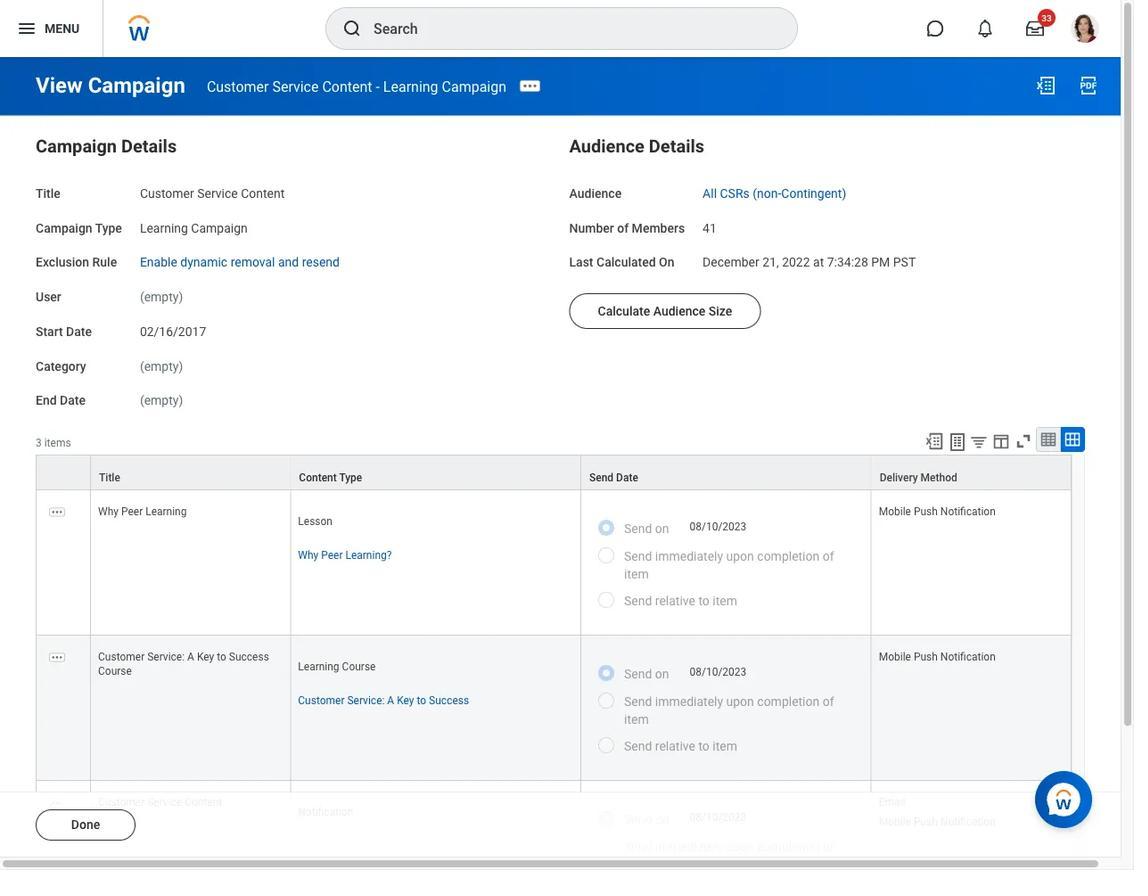 Task type: describe. For each thing, give the bounding box(es) containing it.
customer inside customer service: a key to success course
[[98, 651, 145, 663]]

3 items
[[36, 437, 71, 449]]

date for start date
[[66, 324, 92, 339]]

learning inside "element"
[[298, 661, 339, 673]]

33 button
[[1015, 9, 1056, 48]]

details for campaign details
[[121, 136, 177, 157]]

click to view/edit grid preferences image
[[991, 431, 1011, 451]]

end date
[[36, 393, 86, 408]]

service: for customer service: a key to success course
[[147, 651, 185, 663]]

row containing customer service content
[[36, 781, 1072, 870]]

learning?
[[345, 549, 392, 561]]

send relative to item for customer service: a key to success
[[624, 739, 737, 753]]

customer for customer service: a key to success link
[[298, 694, 345, 707]]

to inside customer service: a key to success link
[[417, 694, 426, 707]]

start date
[[36, 324, 92, 339]]

type for content type
[[339, 472, 362, 484]]

upon for customer service: a key to success
[[726, 694, 754, 709]]

why peer learning? link
[[298, 545, 392, 561]]

02/16/2017
[[140, 324, 206, 339]]

learning down title popup button
[[145, 505, 187, 518]]

items
[[44, 437, 71, 449]]

campaign details group
[[36, 132, 551, 410]]

peer for learning?
[[321, 549, 343, 561]]

csrs
[[720, 186, 750, 201]]

2 mobile push notification element from the top
[[879, 647, 996, 663]]

immediately for why peer learning?
[[655, 549, 723, 563]]

08/10/2023 for customer service: a key to success
[[690, 665, 747, 678]]

last calculated on
[[569, 255, 675, 270]]

email
[[879, 796, 905, 809]]

notifications large image
[[976, 20, 994, 37]]

(non-
[[753, 186, 781, 201]]

success for customer service: a key to success
[[429, 694, 469, 707]]

number of members
[[569, 220, 685, 235]]

mobile push notification inside items selected list
[[879, 816, 996, 828]]

search image
[[341, 18, 363, 39]]

date for end date
[[60, 393, 86, 408]]

21,
[[762, 255, 779, 270]]

exclusion
[[36, 255, 89, 270]]

relative for why peer learning?
[[655, 593, 695, 608]]

done button
[[36, 810, 136, 841]]

2 mobile from the top
[[879, 651, 911, 663]]

view
[[36, 73, 83, 98]]

service for customer service content - learning campaign link
[[272, 78, 319, 95]]

notification element
[[298, 802, 353, 818]]

row containing title
[[36, 455, 1072, 491]]

relative for customer service: a key to success
[[655, 739, 695, 753]]

peer for learning
[[121, 505, 143, 518]]

customer service content - learning campaign
[[207, 78, 506, 95]]

content type button
[[291, 455, 580, 489]]

start
[[36, 324, 63, 339]]

key for customer service: a key to success
[[397, 694, 414, 707]]

calculate
[[598, 303, 650, 318]]

to inside customer service: a key to success course
[[217, 651, 226, 663]]

send date
[[589, 472, 638, 484]]

type for campaign type
[[95, 220, 122, 235]]

resend
[[302, 255, 340, 270]]

items selected list
[[879, 793, 1024, 829]]

december 21, 2022 at 7:34:28 pm pst
[[703, 255, 916, 270]]

menu button
[[0, 0, 103, 57]]

customer service: a key to success
[[298, 694, 469, 707]]

why peer learning?
[[298, 549, 392, 561]]

send immediately upon completion of item for customer service: a key to success
[[624, 694, 834, 727]]

why peer learning
[[98, 505, 187, 518]]

a for customer service: a key to success course
[[187, 651, 194, 663]]

last calculated on element
[[703, 244, 916, 271]]

send on for customer service: a key to success
[[624, 666, 669, 681]]

lesson element
[[298, 512, 333, 528]]

view campaign main content
[[0, 57, 1121, 870]]

content inside 'title' element
[[241, 186, 285, 201]]

audience inside 'button'
[[653, 303, 706, 318]]

title element
[[140, 175, 285, 202]]

view campaign
[[36, 73, 185, 98]]

members
[[632, 220, 685, 235]]

table image
[[1040, 430, 1057, 448]]

2022
[[782, 255, 810, 270]]

audience details button
[[569, 136, 704, 157]]

send relative to item for why peer learning?
[[624, 593, 737, 608]]

learning course
[[298, 661, 376, 673]]

campaign details button
[[36, 136, 177, 157]]

push inside items selected list
[[914, 816, 938, 828]]

all csrs (non-contingent) link
[[703, 182, 846, 201]]

number
[[569, 220, 614, 235]]

audience details group
[[569, 132, 1085, 329]]

customer service: a key to success course
[[98, 651, 272, 678]]

service: for customer service: a key to success
[[347, 694, 385, 707]]

7:34:28
[[827, 255, 868, 270]]

at
[[813, 255, 824, 270]]

customer service content inside the campaign details group
[[140, 186, 285, 201]]

2 row from the top
[[36, 490, 1072, 636]]

export to excel image
[[1035, 75, 1057, 96]]

all csrs (non-contingent)
[[703, 186, 846, 201]]

course inside customer service: a key to success course
[[98, 665, 132, 678]]

number of members element
[[703, 210, 717, 236]]

learning course element
[[298, 657, 376, 673]]

(empty) for end date
[[140, 393, 183, 408]]

customer for 'title' element
[[140, 186, 194, 201]]

all
[[703, 186, 717, 201]]

3
[[36, 437, 42, 449]]

course inside "element"
[[342, 661, 376, 673]]

december
[[703, 255, 759, 270]]

campaign type
[[36, 220, 122, 235]]

menu
[[45, 21, 80, 36]]

success for customer service: a key to success course
[[229, 651, 269, 663]]

send on element for customer service: a key to success
[[690, 665, 747, 679]]

send date button
[[581, 455, 871, 489]]

of inside audience details group
[[617, 220, 629, 235]]

export to excel image
[[925, 431, 944, 451]]

justify image
[[16, 18, 37, 39]]

dynamic
[[180, 255, 227, 270]]

export to worksheets image
[[947, 431, 968, 453]]

of for customer service: a key to success
[[823, 694, 834, 709]]



Task type: locate. For each thing, give the bounding box(es) containing it.
1 vertical spatial a
[[387, 694, 394, 707]]

campaign details
[[36, 136, 177, 157]]

1 vertical spatial peer
[[321, 549, 343, 561]]

learning right -
[[383, 78, 438, 95]]

2 send relative to item from the top
[[624, 739, 737, 753]]

1 vertical spatial completion
[[757, 694, 820, 709]]

learning campaign element
[[140, 217, 248, 235]]

1 horizontal spatial why
[[298, 549, 319, 561]]

2 vertical spatial mobile push notification
[[879, 816, 996, 828]]

completion
[[757, 549, 820, 563], [757, 694, 820, 709]]

1 send on from the top
[[624, 521, 669, 536]]

mobile
[[879, 505, 911, 518], [879, 651, 911, 663], [879, 816, 911, 828]]

2 send on element from the top
[[690, 665, 747, 679]]

select to filter grid data image
[[969, 432, 989, 451]]

rule
[[92, 255, 117, 270]]

0 horizontal spatial title
[[36, 186, 60, 201]]

title button
[[91, 455, 290, 489]]

details
[[121, 136, 177, 157], [649, 136, 704, 157]]

calculate audience size
[[598, 303, 732, 318]]

1 horizontal spatial service:
[[347, 694, 385, 707]]

1 relative from the top
[[655, 593, 695, 608]]

campaign
[[88, 73, 185, 98], [442, 78, 506, 95], [36, 136, 117, 157], [36, 220, 92, 235], [191, 220, 248, 235]]

send on element
[[690, 519, 747, 534], [690, 665, 747, 679]]

08/10/2023 for why peer learning?
[[690, 520, 747, 533]]

details inside group
[[649, 136, 704, 157]]

audience for audience
[[569, 186, 622, 201]]

1 mobile push notification element from the top
[[879, 502, 996, 518]]

1 on from the top
[[655, 521, 669, 536]]

audience for audience details
[[569, 136, 644, 157]]

customer inside 'title' element
[[140, 186, 194, 201]]

0 vertical spatial audience
[[569, 136, 644, 157]]

0 vertical spatial type
[[95, 220, 122, 235]]

start date element
[[140, 313, 206, 340]]

content inside popup button
[[299, 472, 337, 484]]

of for why peer learning?
[[823, 549, 834, 563]]

details for audience details
[[649, 136, 704, 157]]

row
[[36, 455, 1072, 491], [36, 490, 1072, 636], [36, 636, 1072, 781], [36, 781, 1072, 870]]

peer left learning?
[[321, 549, 343, 561]]

2 vertical spatial 08/10/2023
[[690, 811, 747, 823]]

0 vertical spatial push
[[914, 505, 938, 518]]

customer service content up learning campaign element
[[140, 186, 285, 201]]

category
[[36, 359, 86, 373]]

a for customer service: a key to success
[[387, 694, 394, 707]]

content type
[[299, 472, 362, 484]]

0 horizontal spatial service:
[[147, 651, 185, 663]]

1 row from the top
[[36, 455, 1072, 491]]

0 vertical spatial (empty)
[[140, 290, 183, 304]]

immediately
[[655, 549, 723, 563], [655, 694, 723, 709]]

2 vertical spatial audience
[[653, 303, 706, 318]]

learning up customer service: a key to success link
[[298, 661, 339, 673]]

0 vertical spatial date
[[66, 324, 92, 339]]

2 vertical spatial mobile push notification element
[[879, 812, 996, 828]]

33
[[1042, 12, 1052, 23]]

1 vertical spatial (empty)
[[140, 359, 183, 373]]

user
[[36, 290, 61, 304]]

customer for customer service content - learning campaign link
[[207, 78, 269, 95]]

enable dynamic removal and resend link
[[140, 251, 340, 270]]

key
[[197, 651, 214, 663], [397, 694, 414, 707]]

type up the why peer learning? link
[[339, 472, 362, 484]]

(empty)
[[140, 290, 183, 304], [140, 359, 183, 373], [140, 393, 183, 408]]

2 details from the left
[[649, 136, 704, 157]]

2 mobile push notification from the top
[[879, 651, 996, 663]]

0 vertical spatial customer service content
[[140, 186, 285, 201]]

why for why peer learning?
[[298, 549, 319, 561]]

lesson
[[298, 515, 333, 528]]

1 vertical spatial immediately
[[655, 694, 723, 709]]

(empty) for category
[[140, 359, 183, 373]]

send immediately upon completion of item for why peer learning?
[[624, 549, 834, 581]]

upon
[[726, 549, 754, 563], [726, 694, 754, 709]]

4 row from the top
[[36, 781, 1072, 870]]

2 vertical spatial of
[[823, 694, 834, 709]]

1 details from the left
[[121, 136, 177, 157]]

2 upon from the top
[[726, 694, 754, 709]]

1 immediately from the top
[[655, 549, 723, 563]]

why
[[98, 505, 119, 518], [298, 549, 319, 561]]

3 row from the top
[[36, 636, 1072, 781]]

0 vertical spatial upon
[[726, 549, 754, 563]]

0 vertical spatial send immediately upon completion of item
[[624, 549, 834, 581]]

audience details
[[569, 136, 704, 157]]

1 vertical spatial relative
[[655, 739, 695, 753]]

2 send immediately upon completion of item from the top
[[624, 694, 834, 727]]

1 upon from the top
[[726, 549, 754, 563]]

delivery
[[880, 472, 918, 484]]

-
[[376, 78, 380, 95]]

0 horizontal spatial course
[[98, 665, 132, 678]]

2 vertical spatial mobile
[[879, 816, 911, 828]]

1 send relative to item from the top
[[624, 593, 737, 608]]

2 completion from the top
[[757, 694, 820, 709]]

immediately for customer service: a key to success
[[655, 694, 723, 709]]

3 push from the top
[[914, 816, 938, 828]]

removal
[[231, 255, 275, 270]]

1 completion from the top
[[757, 549, 820, 563]]

exclusion rule
[[36, 255, 117, 270]]

1 vertical spatial mobile
[[879, 651, 911, 663]]

0 horizontal spatial success
[[229, 651, 269, 663]]

send on element for why peer learning?
[[690, 519, 747, 534]]

1 horizontal spatial type
[[339, 472, 362, 484]]

toolbar inside view campaign main content
[[917, 427, 1085, 455]]

1 vertical spatial send on element
[[690, 665, 747, 679]]

0 horizontal spatial service
[[147, 796, 182, 809]]

title inside the campaign details group
[[36, 186, 60, 201]]

learning
[[383, 78, 438, 95], [140, 220, 188, 235], [145, 505, 187, 518], [298, 661, 339, 673]]

0 vertical spatial mobile push notification
[[879, 505, 996, 518]]

send inside popup button
[[589, 472, 614, 484]]

1 vertical spatial mobile push notification element
[[879, 647, 996, 663]]

1 vertical spatial service
[[197, 186, 238, 201]]

2 08/10/2023 from the top
[[690, 665, 747, 678]]

a
[[187, 651, 194, 663], [387, 694, 394, 707]]

0 horizontal spatial details
[[121, 136, 177, 157]]

customer
[[207, 78, 269, 95], [140, 186, 194, 201], [98, 651, 145, 663], [298, 694, 345, 707], [98, 796, 145, 809]]

peer down title popup button
[[121, 505, 143, 518]]

1 mobile from the top
[[879, 505, 911, 518]]

2 immediately from the top
[[655, 694, 723, 709]]

of
[[617, 220, 629, 235], [823, 549, 834, 563], [823, 694, 834, 709]]

(empty) for user
[[140, 290, 183, 304]]

enable
[[140, 255, 177, 270]]

on
[[659, 255, 675, 270]]

relative
[[655, 593, 695, 608], [655, 739, 695, 753]]

date
[[66, 324, 92, 339], [60, 393, 86, 408], [616, 472, 638, 484]]

title
[[36, 186, 60, 201], [99, 472, 120, 484]]

learning campaign
[[140, 220, 248, 235]]

date for send date
[[616, 472, 638, 484]]

learning inside the campaign details group
[[140, 220, 188, 235]]

type up "rule"
[[95, 220, 122, 235]]

view printable version (pdf) image
[[1078, 75, 1099, 96]]

0 horizontal spatial key
[[197, 651, 214, 663]]

calculated
[[596, 255, 656, 270]]

2 push from the top
[[914, 651, 938, 663]]

0 vertical spatial mobile push notification element
[[879, 502, 996, 518]]

title inside popup button
[[99, 472, 120, 484]]

1 vertical spatial audience
[[569, 186, 622, 201]]

1 vertical spatial send immediately upon completion of item
[[624, 694, 834, 727]]

on for why peer learning?
[[655, 521, 669, 536]]

0 vertical spatial service
[[272, 78, 319, 95]]

pm
[[871, 255, 890, 270]]

0 vertical spatial a
[[187, 651, 194, 663]]

enable dynamic removal and resend
[[140, 255, 340, 270]]

success
[[229, 651, 269, 663], [429, 694, 469, 707]]

send on for why peer learning?
[[624, 521, 669, 536]]

0 vertical spatial mobile
[[879, 505, 911, 518]]

0 vertical spatial of
[[617, 220, 629, 235]]

send relative to item
[[624, 593, 737, 608], [624, 739, 737, 753]]

audience
[[569, 136, 644, 157], [569, 186, 622, 201], [653, 303, 706, 318]]

1 horizontal spatial service
[[197, 186, 238, 201]]

date inside popup button
[[616, 472, 638, 484]]

3 mobile push notification element from the top
[[879, 812, 996, 828]]

0 vertical spatial peer
[[121, 505, 143, 518]]

inbox large image
[[1026, 20, 1044, 37]]

notification for 3rd mobile push notification element from the bottom of the view campaign main content
[[940, 505, 996, 518]]

pst
[[893, 255, 916, 270]]

key inside customer service: a key to success course
[[197, 651, 214, 663]]

1 vertical spatial type
[[339, 472, 362, 484]]

peer inside the why peer learning? link
[[321, 549, 343, 561]]

completion for why peer learning?
[[757, 549, 820, 563]]

2 vertical spatial date
[[616, 472, 638, 484]]

0 vertical spatial send on
[[624, 521, 669, 536]]

type inside popup button
[[339, 472, 362, 484]]

0 vertical spatial immediately
[[655, 549, 723, 563]]

last
[[569, 255, 593, 270]]

0 horizontal spatial why
[[98, 505, 119, 518]]

1 horizontal spatial peer
[[321, 549, 343, 561]]

notification inside items selected list
[[940, 816, 996, 828]]

3 mobile from the top
[[879, 816, 911, 828]]

1 horizontal spatial title
[[99, 472, 120, 484]]

type inside the campaign details group
[[95, 220, 122, 235]]

fullscreen image
[[1014, 431, 1033, 451]]

1 vertical spatial mobile push notification
[[879, 651, 996, 663]]

3 08/10/2023 from the top
[[690, 811, 747, 823]]

2 on from the top
[[655, 666, 669, 681]]

title up why peer learning
[[99, 472, 120, 484]]

Search Workday  search field
[[374, 9, 761, 48]]

done
[[71, 818, 100, 832]]

0 vertical spatial service:
[[147, 651, 185, 663]]

1 vertical spatial on
[[655, 666, 669, 681]]

1 vertical spatial upon
[[726, 694, 754, 709]]

email element
[[879, 793, 905, 809]]

1 vertical spatial success
[[429, 694, 469, 707]]

2 horizontal spatial service
[[272, 78, 319, 95]]

0 vertical spatial success
[[229, 651, 269, 663]]

completion for customer service: a key to success
[[757, 694, 820, 709]]

customer service: a key to success link
[[298, 691, 469, 707]]

1 horizontal spatial course
[[342, 661, 376, 673]]

1 vertical spatial send on
[[624, 666, 669, 681]]

1 horizontal spatial a
[[387, 694, 394, 707]]

success inside customer service: a key to success course
[[229, 651, 269, 663]]

1 vertical spatial service:
[[347, 694, 385, 707]]

1 08/10/2023 from the top
[[690, 520, 747, 533]]

0 vertical spatial why
[[98, 505, 119, 518]]

customer service content - learning campaign link
[[207, 78, 506, 95]]

method
[[921, 472, 957, 484]]

1 send immediately upon completion of item from the top
[[624, 549, 834, 581]]

41
[[703, 220, 717, 235]]

1 vertical spatial push
[[914, 651, 938, 663]]

mobile push notification
[[879, 505, 996, 518], [879, 651, 996, 663], [879, 816, 996, 828]]

1 vertical spatial key
[[397, 694, 414, 707]]

0 vertical spatial completion
[[757, 549, 820, 563]]

toolbar
[[917, 427, 1085, 455]]

service for 'title' element
[[197, 186, 238, 201]]

1 push from the top
[[914, 505, 938, 518]]

profile logan mcneil image
[[1071, 14, 1099, 46]]

content
[[322, 78, 372, 95], [241, 186, 285, 201], [299, 472, 337, 484], [185, 796, 222, 809]]

details inside group
[[121, 136, 177, 157]]

why for why peer learning
[[98, 505, 119, 518]]

2 vertical spatial service
[[147, 796, 182, 809]]

customer service content
[[140, 186, 285, 201], [98, 796, 222, 809]]

expand table image
[[1064, 430, 1081, 448]]

details up all
[[649, 136, 704, 157]]

delivery method button
[[872, 455, 1071, 489]]

1 horizontal spatial details
[[649, 136, 704, 157]]

0 vertical spatial on
[[655, 521, 669, 536]]

0 vertical spatial send on element
[[690, 519, 747, 534]]

learning up enable
[[140, 220, 188, 235]]

1 vertical spatial why
[[298, 549, 319, 561]]

0 vertical spatial relative
[[655, 593, 695, 608]]

1 vertical spatial customer service content
[[98, 796, 222, 809]]

and
[[278, 255, 299, 270]]

0 horizontal spatial type
[[95, 220, 122, 235]]

on for customer service: a key to success
[[655, 666, 669, 681]]

1 vertical spatial send relative to item
[[624, 739, 737, 753]]

customer service content up done
[[98, 796, 222, 809]]

service
[[272, 78, 319, 95], [197, 186, 238, 201], [147, 796, 182, 809]]

service: inside customer service: a key to success course
[[147, 651, 185, 663]]

1 (empty) from the top
[[140, 290, 183, 304]]

send
[[589, 472, 614, 484], [624, 521, 652, 536], [624, 549, 652, 563], [624, 593, 652, 608], [624, 666, 652, 681], [624, 694, 652, 709], [624, 739, 652, 753]]

upon for why peer learning?
[[726, 549, 754, 563]]

3 (empty) from the top
[[140, 393, 183, 408]]

2 vertical spatial (empty)
[[140, 393, 183, 408]]

title up campaign type
[[36, 186, 60, 201]]

0 horizontal spatial a
[[187, 651, 194, 663]]

push
[[914, 505, 938, 518], [914, 651, 938, 663], [914, 816, 938, 828]]

08/10/2023
[[690, 520, 747, 533], [690, 665, 747, 678], [690, 811, 747, 823]]

on
[[655, 521, 669, 536], [655, 666, 669, 681]]

1 vertical spatial of
[[823, 549, 834, 563]]

a inside customer service: a key to success course
[[187, 651, 194, 663]]

key for customer service: a key to success course
[[197, 651, 214, 663]]

delivery method
[[880, 472, 957, 484]]

1 horizontal spatial key
[[397, 694, 414, 707]]

1 horizontal spatial success
[[429, 694, 469, 707]]

0 vertical spatial key
[[197, 651, 214, 663]]

1 mobile push notification from the top
[[879, 505, 996, 518]]

service inside 'title' element
[[197, 186, 238, 201]]

0 vertical spatial title
[[36, 186, 60, 201]]

2 vertical spatial push
[[914, 816, 938, 828]]

1 vertical spatial title
[[99, 472, 120, 484]]

0 horizontal spatial peer
[[121, 505, 143, 518]]

0 vertical spatial 08/10/2023
[[690, 520, 747, 533]]

contingent)
[[781, 186, 846, 201]]

calculate audience size button
[[569, 293, 761, 329]]

3 mobile push notification from the top
[[879, 816, 996, 828]]

mobile push notification element
[[879, 502, 996, 518], [879, 647, 996, 663], [879, 812, 996, 828]]

1 send on element from the top
[[690, 519, 747, 534]]

notification for second mobile push notification element from the top
[[940, 651, 996, 663]]

0 vertical spatial send relative to item
[[624, 593, 737, 608]]

notification for 1st mobile push notification element from the bottom
[[940, 816, 996, 828]]

send immediately upon completion of item
[[624, 549, 834, 581], [624, 694, 834, 727]]

type
[[95, 220, 122, 235], [339, 472, 362, 484]]

2 send on from the top
[[624, 666, 669, 681]]

end
[[36, 393, 57, 408]]

service:
[[147, 651, 185, 663], [347, 694, 385, 707]]

1 vertical spatial date
[[60, 393, 86, 408]]

2 relative from the top
[[655, 739, 695, 753]]

size
[[709, 303, 732, 318]]

details down view campaign
[[121, 136, 177, 157]]

mobile inside items selected list
[[879, 816, 911, 828]]

2 (empty) from the top
[[140, 359, 183, 373]]

1 vertical spatial 08/10/2023
[[690, 665, 747, 678]]



Task type: vqa. For each thing, say whether or not it's contained in the screenshot.
Implementation Preview -   adeptai_dpt1
no



